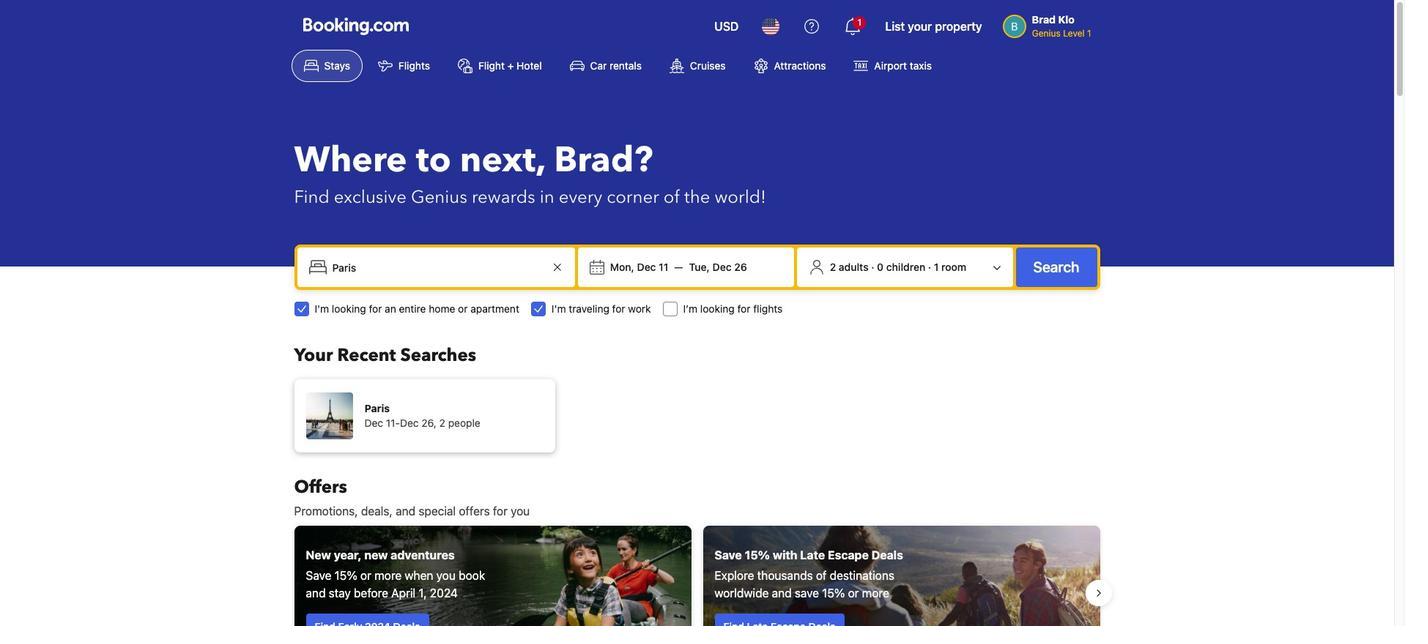 Task type: locate. For each thing, give the bounding box(es) containing it.
1 horizontal spatial or
[[458, 303, 468, 315]]

0 vertical spatial of
[[664, 185, 680, 210]]

dec left 26
[[713, 261, 732, 273]]

and right deals,
[[396, 505, 416, 518]]

for right offers in the bottom left of the page
[[493, 505, 508, 518]]

more down destinations
[[863, 587, 890, 600]]

1 horizontal spatial 1
[[934, 261, 939, 273]]

save up 'explore'
[[715, 549, 742, 562]]

i'm up your
[[315, 303, 329, 315]]

cruises link
[[657, 50, 739, 82]]

genius down brad
[[1033, 28, 1061, 39]]

1 vertical spatial more
[[863, 587, 890, 600]]

15% inside new year, new adventures save 15% or more when you book and stay before april 1, 2024
[[335, 570, 358, 583]]

1 horizontal spatial i'm
[[552, 303, 566, 315]]

1 left room
[[934, 261, 939, 273]]

hotel
[[517, 59, 542, 72]]

i'm
[[315, 303, 329, 315], [552, 303, 566, 315]]

save down the new
[[306, 570, 332, 583]]

entire
[[399, 303, 426, 315]]

2 vertical spatial 15%
[[823, 587, 846, 600]]

0 horizontal spatial 1
[[858, 17, 862, 28]]

dec down 'paris'
[[365, 417, 383, 430]]

recent
[[338, 344, 396, 368]]

you inside offers promotions, deals, and special offers for you
[[511, 505, 530, 518]]

1 vertical spatial or
[[361, 570, 372, 583]]

1 vertical spatial genius
[[411, 185, 468, 210]]

1 horizontal spatial genius
[[1033, 28, 1061, 39]]

1 looking from the left
[[332, 303, 366, 315]]

26
[[735, 261, 747, 273]]

2 i'm from the left
[[552, 303, 566, 315]]

and inside the save 15% with late escape deals explore thousands of destinations worldwide and save 15% or more
[[772, 587, 792, 600]]

0 horizontal spatial looking
[[332, 303, 366, 315]]

an
[[385, 303, 396, 315]]

genius down to
[[411, 185, 468, 210]]

car rentals
[[591, 59, 642, 72]]

property
[[936, 20, 983, 33]]

1 horizontal spatial and
[[396, 505, 416, 518]]

genius inside where to next, brad? find exclusive genius rewards in every corner of the world!
[[411, 185, 468, 210]]

flights
[[399, 59, 430, 72]]

of inside where to next, brad? find exclusive genius rewards in every corner of the world!
[[664, 185, 680, 210]]

flight
[[479, 59, 505, 72]]

2 right 26,
[[440, 417, 446, 430]]

usd button
[[706, 9, 748, 44]]

genius
[[1033, 28, 1061, 39], [411, 185, 468, 210]]

0 horizontal spatial 15%
[[335, 570, 358, 583]]

0 horizontal spatial i'm
[[315, 303, 329, 315]]

1 horizontal spatial ·
[[929, 261, 932, 273]]

1 inside brad klo genius level 1
[[1088, 28, 1092, 39]]

1 horizontal spatial 2
[[830, 261, 837, 273]]

2 vertical spatial or
[[849, 587, 860, 600]]

save inside new year, new adventures save 15% or more when you book and stay before april 1, 2024
[[306, 570, 332, 583]]

save
[[795, 587, 820, 600]]

save 15% with late escape deals explore thousands of destinations worldwide and save 15% or more
[[715, 549, 904, 600]]

and for explore
[[772, 587, 792, 600]]

attractions
[[774, 59, 826, 72]]

brad?
[[554, 136, 653, 185]]

or down destinations
[[849, 587, 860, 600]]

apartment
[[471, 303, 520, 315]]

more up april
[[375, 570, 402, 583]]

flight + hotel link
[[446, 50, 555, 82]]

searches
[[401, 344, 477, 368]]

0 horizontal spatial more
[[375, 570, 402, 583]]

looking right i'm at left
[[701, 303, 735, 315]]

for left flights
[[738, 303, 751, 315]]

1 horizontal spatial you
[[511, 505, 530, 518]]

0 horizontal spatial genius
[[411, 185, 468, 210]]

or up before at left
[[361, 570, 372, 583]]

· right children
[[929, 261, 932, 273]]

car rentals link
[[558, 50, 655, 82]]

15%
[[745, 549, 770, 562], [335, 570, 358, 583], [823, 587, 846, 600]]

1 inside 1 dropdown button
[[858, 17, 862, 28]]

of
[[664, 185, 680, 210], [816, 570, 827, 583]]

attractions link
[[741, 50, 839, 82]]

1 vertical spatial save
[[306, 570, 332, 583]]

2 horizontal spatial or
[[849, 587, 860, 600]]

new
[[365, 549, 388, 562]]

more
[[375, 570, 402, 583], [863, 587, 890, 600]]

deals,
[[361, 505, 393, 518]]

0 vertical spatial or
[[458, 303, 468, 315]]

and inside new year, new adventures save 15% or more when you book and stay before april 1, 2024
[[306, 587, 326, 600]]

you
[[511, 505, 530, 518], [437, 570, 456, 583]]

region
[[283, 520, 1112, 627]]

of down late
[[816, 570, 827, 583]]

new
[[306, 549, 331, 562]]

Where are you going? field
[[327, 254, 549, 281]]

1 vertical spatial 15%
[[335, 570, 358, 583]]

· left 0
[[872, 261, 875, 273]]

for
[[369, 303, 382, 315], [613, 303, 626, 315], [738, 303, 751, 315], [493, 505, 508, 518]]

looking left an on the left of the page
[[332, 303, 366, 315]]

0 vertical spatial more
[[375, 570, 402, 583]]

i'm
[[684, 303, 698, 315]]

new year, new adventures save 15% or more when you book and stay before april 1, 2024
[[306, 549, 485, 600]]

of left the
[[664, 185, 680, 210]]

save
[[715, 549, 742, 562], [306, 570, 332, 583]]

list
[[886, 20, 905, 33]]

worldwide
[[715, 587, 769, 600]]

escape
[[828, 549, 869, 562]]

1 horizontal spatial looking
[[701, 303, 735, 315]]

or inside new year, new adventures save 15% or more when you book and stay before april 1, 2024
[[361, 570, 372, 583]]

group of friends hiking in the mountains on a sunny day image
[[703, 526, 1101, 627]]

0 vertical spatial 2
[[830, 261, 837, 273]]

2
[[830, 261, 837, 273], [440, 417, 446, 430]]

world!
[[715, 185, 767, 210]]

0 horizontal spatial or
[[361, 570, 372, 583]]

0 vertical spatial 15%
[[745, 549, 770, 562]]

15% right 'save' at the bottom
[[823, 587, 846, 600]]

1
[[858, 17, 862, 28], [1088, 28, 1092, 39], [934, 261, 939, 273]]

brad
[[1033, 13, 1056, 26]]

1 · from the left
[[872, 261, 875, 273]]

taxis
[[910, 59, 932, 72]]

1 vertical spatial you
[[437, 570, 456, 583]]

you right offers in the bottom left of the page
[[511, 505, 530, 518]]

1 horizontal spatial of
[[816, 570, 827, 583]]

1 left list
[[858, 17, 862, 28]]

stay
[[329, 587, 351, 600]]

2 · from the left
[[929, 261, 932, 273]]

and
[[396, 505, 416, 518], [306, 587, 326, 600], [772, 587, 792, 600]]

looking
[[332, 303, 366, 315], [701, 303, 735, 315]]

0 vertical spatial you
[[511, 505, 530, 518]]

paris
[[365, 402, 390, 415]]

your
[[294, 344, 333, 368]]

for left work
[[613, 303, 626, 315]]

0 vertical spatial genius
[[1033, 28, 1061, 39]]

1 inside the '2 adults · 0 children · 1 room' dropdown button
[[934, 261, 939, 273]]

traveling
[[569, 303, 610, 315]]

15% left with
[[745, 549, 770, 562]]

or
[[458, 303, 468, 315], [361, 570, 372, 583], [849, 587, 860, 600]]

0 horizontal spatial save
[[306, 570, 332, 583]]

more inside new year, new adventures save 15% or more when you book and stay before april 1, 2024
[[375, 570, 402, 583]]

1 right the level
[[1088, 28, 1092, 39]]

2 left adults
[[830, 261, 837, 273]]

·
[[872, 261, 875, 273], [929, 261, 932, 273]]

1 button
[[836, 9, 871, 44]]

1 vertical spatial of
[[816, 570, 827, 583]]

1 i'm from the left
[[315, 303, 329, 315]]

0 vertical spatial save
[[715, 549, 742, 562]]

destinations
[[830, 570, 895, 583]]

0 horizontal spatial 2
[[440, 417, 446, 430]]

airport taxis
[[875, 59, 932, 72]]

0 horizontal spatial and
[[306, 587, 326, 600]]

2 horizontal spatial and
[[772, 587, 792, 600]]

offers
[[294, 476, 347, 500]]

i'm left traveling in the left of the page
[[552, 303, 566, 315]]

mon, dec 11 button
[[605, 254, 675, 281]]

you up 2024
[[437, 570, 456, 583]]

every
[[559, 185, 603, 210]]

2 looking from the left
[[701, 303, 735, 315]]

and down thousands
[[772, 587, 792, 600]]

0 horizontal spatial ·
[[872, 261, 875, 273]]

save inside the save 15% with late escape deals explore thousands of destinations worldwide and save 15% or more
[[715, 549, 742, 562]]

1 horizontal spatial more
[[863, 587, 890, 600]]

15% up the stay at left bottom
[[335, 570, 358, 583]]

2 horizontal spatial 1
[[1088, 28, 1092, 39]]

or right the home
[[458, 303, 468, 315]]

for inside offers promotions, deals, and special offers for you
[[493, 505, 508, 518]]

0 horizontal spatial of
[[664, 185, 680, 210]]

0 horizontal spatial you
[[437, 570, 456, 583]]

and left the stay at left bottom
[[306, 587, 326, 600]]

for left an on the left of the page
[[369, 303, 382, 315]]

1 vertical spatial 2
[[440, 417, 446, 430]]

1 horizontal spatial save
[[715, 549, 742, 562]]

people
[[448, 417, 481, 430]]



Task type: describe. For each thing, give the bounding box(es) containing it.
your account menu brad klo genius level 1 element
[[1003, 7, 1098, 40]]

deals
[[872, 549, 904, 562]]

26,
[[422, 417, 437, 430]]

with
[[773, 549, 798, 562]]

region containing new year, new adventures
[[283, 520, 1112, 627]]

—
[[675, 261, 684, 273]]

and inside offers promotions, deals, and special offers for you
[[396, 505, 416, 518]]

paris dec 11-dec 26, 2 people
[[365, 402, 481, 430]]

mon, dec 11 — tue, dec 26
[[611, 261, 747, 273]]

or for apartment
[[458, 303, 468, 315]]

usd
[[715, 20, 739, 33]]

year,
[[334, 549, 362, 562]]

11-
[[386, 417, 400, 430]]

dec left '11'
[[637, 261, 656, 273]]

special
[[419, 505, 456, 518]]

rewards
[[472, 185, 536, 210]]

i'm looking for flights
[[684, 303, 783, 315]]

book
[[459, 570, 485, 583]]

search
[[1034, 259, 1080, 276]]

you inside new year, new adventures save 15% or more when you book and stay before april 1, 2024
[[437, 570, 456, 583]]

tue,
[[689, 261, 710, 273]]

2 inside the paris dec 11-dec 26, 2 people
[[440, 417, 446, 430]]

find
[[294, 185, 330, 210]]

or for more
[[361, 570, 372, 583]]

your recent searches
[[294, 344, 477, 368]]

2 horizontal spatial 15%
[[823, 587, 846, 600]]

work
[[628, 303, 651, 315]]

2 adults · 0 children · 1 room button
[[803, 254, 1008, 281]]

april
[[392, 587, 416, 600]]

corner
[[607, 185, 660, 210]]

exclusive
[[334, 185, 407, 210]]

room
[[942, 261, 967, 273]]

flights
[[754, 303, 783, 315]]

a young girl and woman kayak on a river image
[[294, 526, 692, 627]]

airport
[[875, 59, 908, 72]]

for for work
[[613, 303, 626, 315]]

of inside the save 15% with late escape deals explore thousands of destinations worldwide and save 15% or more
[[816, 570, 827, 583]]

2 adults · 0 children · 1 room
[[830, 261, 967, 273]]

explore
[[715, 570, 755, 583]]

thousands
[[758, 570, 813, 583]]

next,
[[460, 136, 546, 185]]

car
[[591, 59, 607, 72]]

for for flights
[[738, 303, 751, 315]]

dec left 26,
[[400, 417, 419, 430]]

+
[[508, 59, 514, 72]]

rentals
[[610, 59, 642, 72]]

where
[[294, 136, 407, 185]]

when
[[405, 570, 434, 583]]

2 inside dropdown button
[[830, 261, 837, 273]]

11
[[659, 261, 669, 273]]

for for an
[[369, 303, 382, 315]]

genius inside brad klo genius level 1
[[1033, 28, 1061, 39]]

in
[[540, 185, 555, 210]]

brad klo genius level 1
[[1033, 13, 1092, 39]]

tue, dec 26 button
[[684, 254, 753, 281]]

1 horizontal spatial 15%
[[745, 549, 770, 562]]

search button
[[1016, 248, 1098, 287]]

cruises
[[690, 59, 726, 72]]

i'm traveling for work
[[552, 303, 651, 315]]

i'm looking for an entire home or apartment
[[315, 303, 520, 315]]

airport taxis link
[[842, 50, 945, 82]]

the
[[685, 185, 711, 210]]

flights link
[[366, 50, 443, 82]]

looking for i'm
[[332, 303, 366, 315]]

late
[[801, 549, 825, 562]]

where to next, brad? find exclusive genius rewards in every corner of the world!
[[294, 136, 767, 210]]

or inside the save 15% with late escape deals explore thousands of destinations worldwide and save 15% or more
[[849, 587, 860, 600]]

booking.com image
[[303, 18, 409, 35]]

list your property link
[[877, 9, 992, 44]]

to
[[416, 136, 451, 185]]

promotions,
[[294, 505, 358, 518]]

level
[[1064, 28, 1085, 39]]

mon,
[[611, 261, 635, 273]]

stays
[[324, 59, 350, 72]]

looking for i'm
[[701, 303, 735, 315]]

2024
[[430, 587, 458, 600]]

adults
[[839, 261, 869, 273]]

and for or
[[306, 587, 326, 600]]

more inside the save 15% with late escape deals explore thousands of destinations worldwide and save 15% or more
[[863, 587, 890, 600]]

1,
[[419, 587, 427, 600]]

klo
[[1059, 13, 1075, 26]]

i'm for i'm traveling for work
[[552, 303, 566, 315]]

adventures
[[391, 549, 455, 562]]

list your property
[[886, 20, 983, 33]]

i'm for i'm looking for an entire home or apartment
[[315, 303, 329, 315]]

stays link
[[291, 50, 363, 82]]

offers promotions, deals, and special offers for you
[[294, 476, 530, 518]]

before
[[354, 587, 388, 600]]

offers
[[459, 505, 490, 518]]

children
[[887, 261, 926, 273]]

home
[[429, 303, 456, 315]]

your
[[908, 20, 933, 33]]

0
[[878, 261, 884, 273]]



Task type: vqa. For each thing, say whether or not it's contained in the screenshot.
from
no



